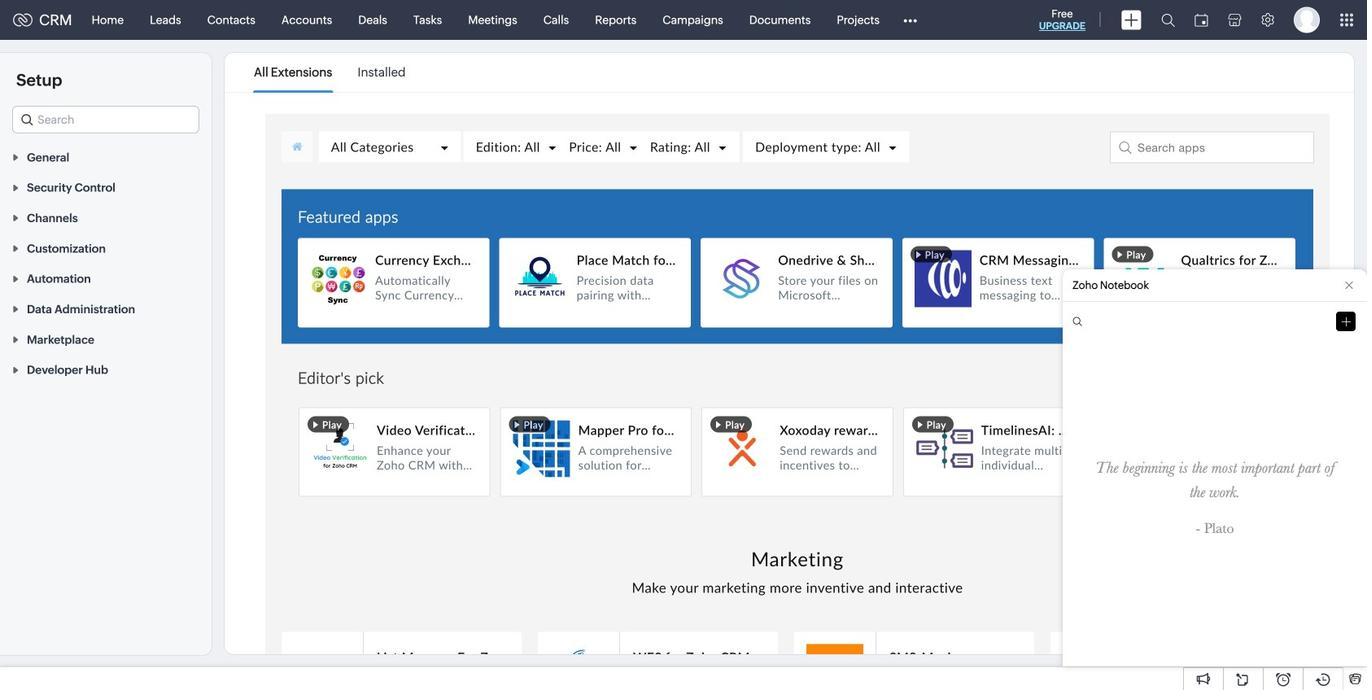 Task type: locate. For each thing, give the bounding box(es) containing it.
create menu image
[[1122, 10, 1142, 30]]

profile element
[[1285, 0, 1330, 39]]

None field
[[12, 106, 199, 134]]

create menu element
[[1112, 0, 1152, 39]]

profile image
[[1295, 7, 1321, 33]]



Task type: describe. For each thing, give the bounding box(es) containing it.
search image
[[1162, 13, 1176, 27]]

Search text field
[[13, 107, 199, 133]]

calendar image
[[1195, 13, 1209, 26]]

logo image
[[13, 13, 33, 26]]

Other Modules field
[[893, 7, 928, 33]]

search element
[[1152, 0, 1186, 40]]



Task type: vqa. For each thing, say whether or not it's contained in the screenshot.
PROFILE "element"
yes



